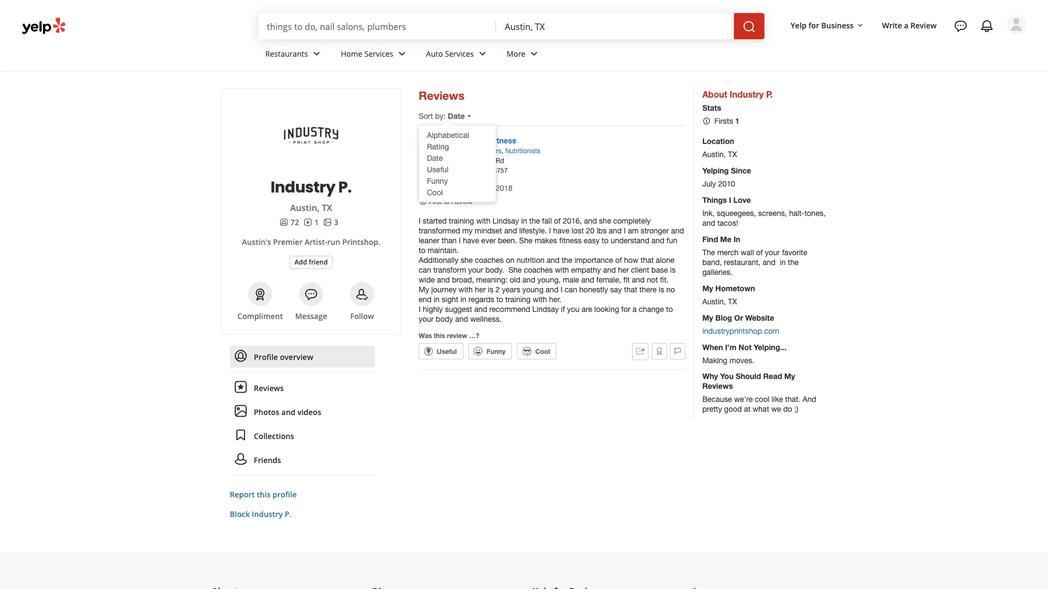 Task type: vqa. For each thing, say whether or not it's contained in the screenshot.
THE DRAFTHOUSE associated with Alamo Drafthouse Cinema
no



Task type: locate. For each thing, give the bounding box(es) containing it.
austin, inside my hometown austin, tx
[[702, 297, 726, 306]]

1 vertical spatial 1
[[314, 217, 319, 227]]

1 horizontal spatial 24 chevron down v2 image
[[528, 47, 541, 60]]

i right than
[[459, 236, 461, 245]]

24 chevron down v2 image left auto at the left of page
[[396, 47, 409, 60]]

1 vertical spatial this
[[257, 489, 271, 500]]

funny up first
[[427, 176, 448, 185]]

burnet
[[474, 157, 494, 164]]

2 horizontal spatial your
[[765, 248, 780, 257]]

24 chevron down v2 image right 'more'
[[528, 47, 541, 60]]

none field up business categories element
[[505, 20, 725, 32]]

messages image
[[954, 20, 967, 33]]

None search field
[[258, 13, 767, 39]]

of inside find me in the merch wall of your favorite band, restaurant, and  in the galleries.
[[756, 248, 763, 257]]

0 vertical spatial have
[[553, 226, 569, 235]]

0 vertical spatial industry
[[730, 89, 764, 99]]

,
[[502, 147, 504, 154]]

that up client on the top right
[[641, 256, 654, 265]]

lindsay up been.
[[493, 216, 519, 225]]

2 24 chevron down v2 image from the left
[[528, 47, 541, 60]]

with down young
[[533, 295, 547, 304]]

she up lbs
[[599, 216, 611, 225]]

tx down the hometown
[[728, 297, 737, 306]]

useful inside alphabetical rating date useful funny cool
[[427, 165, 449, 174]]

0 vertical spatial training
[[449, 216, 474, 225]]

coaches down nutrition
[[524, 266, 553, 275]]

and down stronger
[[652, 236, 664, 245]]

1 vertical spatial useful
[[437, 348, 457, 355]]

we're
[[734, 395, 753, 404]]

fit.
[[660, 275, 669, 284]]

0 vertical spatial 1
[[735, 117, 739, 126]]

0 horizontal spatial menu
[[230, 346, 375, 476]]

0 vertical spatial can
[[419, 266, 431, 275]]

understand
[[611, 236, 649, 245]]

tx inside my hometown austin, tx
[[728, 297, 737, 306]]

in up suggest
[[460, 295, 466, 304]]

1 vertical spatial your
[[468, 266, 483, 275]]

0 horizontal spatial none field
[[267, 20, 487, 32]]

fall
[[542, 216, 552, 225]]

24 chevron down v2 image for more
[[528, 47, 541, 60]]

1 horizontal spatial in
[[460, 295, 466, 304]]

with
[[476, 216, 490, 225], [555, 266, 569, 275], [459, 285, 473, 294], [533, 295, 547, 304]]

date
[[448, 112, 465, 121], [427, 153, 443, 162]]

cool link down recommend
[[517, 343, 557, 360]]

at
[[744, 405, 751, 414]]

1 vertical spatial lindsay
[[532, 305, 559, 314]]

in up the lifestyle.
[[521, 216, 527, 225]]

1 vertical spatial a
[[633, 305, 637, 314]]

of left "how" on the right top of page
[[615, 256, 622, 265]]

0 horizontal spatial funny
[[427, 176, 448, 185]]

training down the years
[[505, 295, 531, 304]]

24 chevron down v2 image right auto services
[[476, 47, 489, 60]]

0 horizontal spatial reviews
[[254, 383, 284, 393]]

cool inside alphabetical rating date useful funny cool
[[427, 188, 443, 197]]

for right looking
[[621, 305, 630, 314]]

follow image
[[356, 288, 369, 301]]

your up "broad,"
[[468, 266, 483, 275]]

date inside alphabetical rating date useful funny cool
[[427, 153, 443, 162]]

restaurant,
[[724, 258, 761, 267]]

1 horizontal spatial 24 chevron down v2 image
[[476, 47, 489, 60]]

date for by:
[[448, 112, 465, 121]]

tx inside location austin, tx
[[728, 149, 737, 159]]

1 horizontal spatial for
[[809, 20, 819, 30]]

my inside my blog or website industryprintshop.com
[[702, 313, 713, 322]]

photos
[[254, 407, 279, 417]]

useful up 5.0 star rating image
[[427, 165, 449, 174]]

business categories element
[[257, 39, 1026, 71]]

have up fitness at right
[[553, 226, 569, 235]]

block industry p.
[[230, 509, 292, 519]]

1 horizontal spatial cool link
[[517, 343, 557, 360]]

that
[[641, 256, 654, 265], [624, 285, 637, 294]]

menu
[[419, 129, 496, 198], [230, 346, 375, 476]]

funny link down …?
[[468, 343, 512, 360]]

1 vertical spatial industry
[[271, 176, 335, 198]]

None field
[[267, 20, 487, 32], [505, 20, 725, 32]]

austin, inside location austin, tx
[[702, 149, 726, 159]]

2 vertical spatial your
[[419, 315, 434, 324]]

funny link
[[419, 175, 496, 187], [468, 343, 512, 360]]

your down highly
[[419, 315, 434, 324]]

1 vertical spatial review
[[451, 198, 472, 205]]

1 horizontal spatial 1
[[735, 117, 739, 126]]

sort by: date
[[419, 112, 465, 121]]

coaches up 'body.' on the top left of the page
[[475, 256, 504, 265]]

review for first to review
[[451, 198, 472, 205]]

2 horizontal spatial in
[[521, 216, 527, 225]]

i left love
[[729, 195, 731, 204]]

;)
[[794, 405, 798, 414]]

moves.
[[730, 356, 754, 365]]

24 chevron down v2 image for restaurants
[[310, 47, 323, 60]]

1 horizontal spatial of
[[615, 256, 622, 265]]

location
[[702, 136, 734, 145]]

0 horizontal spatial in
[[434, 295, 440, 304]]

this for review
[[434, 332, 445, 339]]

with down "broad,"
[[459, 285, 473, 294]]

collections link
[[230, 425, 375, 447]]

menu containing alphabetical
[[419, 129, 496, 198]]

1 none field from the left
[[267, 20, 487, 32]]

favorite
[[782, 248, 807, 257]]

is down alone
[[670, 266, 676, 275]]

compliment image
[[254, 288, 267, 301]]

alphabetical
[[427, 130, 469, 139]]

my
[[702, 284, 713, 293], [419, 285, 429, 294], [702, 313, 713, 322], [784, 372, 795, 381]]

industry
[[730, 89, 764, 99], [271, 176, 335, 198], [252, 509, 283, 519]]

client
[[631, 266, 649, 275]]

cool
[[755, 395, 769, 404]]

good
[[724, 405, 742, 414]]

review down 5.0 star rating image
[[451, 198, 472, 205]]

and right restaurant,
[[763, 258, 776, 267]]

1 horizontal spatial services
[[445, 48, 474, 59]]

useful link up 5.0 star rating image
[[419, 164, 496, 175]]

your inside find me in the merch wall of your favorite band, restaurant, and  in the galleries.
[[765, 248, 780, 257]]

profile overview
[[254, 352, 313, 362]]

my left blog
[[702, 313, 713, 322]]

…?
[[469, 332, 479, 339]]

home services link
[[332, 39, 417, 71]]

transformed
[[419, 226, 460, 235]]

0 horizontal spatial lindsay
[[493, 216, 519, 225]]

78757
[[490, 166, 508, 174]]

printshop.
[[342, 237, 380, 247]]

you
[[720, 372, 734, 381]]

industry for about industry p.
[[730, 89, 764, 99]]

1 horizontal spatial menu
[[419, 129, 496, 198]]

can up wide
[[419, 266, 431, 275]]

tx inside embody fitness trainers , nutritionists 6800 burnet rd austin, tx 78757
[[480, 166, 488, 174]]

0 horizontal spatial she
[[461, 256, 473, 265]]

ever
[[481, 236, 496, 245]]

should
[[736, 372, 761, 381]]

0 vertical spatial useful
[[427, 165, 449, 174]]

tx up since
[[728, 149, 737, 159]]

24 collections v2 image
[[234, 429, 247, 442]]

read
[[763, 372, 782, 381]]

honestly
[[579, 285, 608, 294]]

yelping since july 2010
[[702, 166, 751, 188]]

i left am
[[624, 226, 626, 235]]

1 horizontal spatial review
[[911, 20, 937, 30]]

cool link down 6800
[[419, 187, 496, 198]]

am
[[628, 226, 639, 235]]

and down suggest
[[455, 315, 468, 324]]

review right write
[[911, 20, 937, 30]]

fit
[[623, 275, 630, 284]]

0 vertical spatial she
[[599, 216, 611, 225]]

for
[[809, 20, 819, 30], [621, 305, 630, 314]]

2 24 chevron down v2 image from the left
[[476, 47, 489, 60]]

0 vertical spatial menu
[[419, 129, 496, 198]]

austin's premier artist-run printshop.
[[242, 237, 380, 247]]

1 horizontal spatial she
[[599, 216, 611, 225]]

1 horizontal spatial this
[[434, 332, 445, 339]]

72
[[290, 217, 299, 227]]

firsts
[[714, 117, 733, 126]]

her up fit
[[618, 266, 629, 275]]

1 vertical spatial useful link
[[419, 343, 463, 360]]

Near text field
[[505, 20, 725, 32]]

of right the wall
[[756, 248, 763, 257]]

my inside i started training with lindsay in the fall of 2016, and she completely transformed my mindset and lifestyle. i have lost 20 lbs and i am stronger and leaner than i have ever been. she makes fitness easy to understand and fun to maintain. additionally she coaches on nutrition and the importance of how that alone can transform your body.  she coaches with empathy and her client base is wide and broad, meaning: old and young, male and female, fit and not fit. my journey with her is 2 years young and i can honestly say that there is no end in sight in regards to training with her. i highly suggest and recommend lindsay if you are looking for a change to your body and wellness.
[[419, 285, 429, 294]]

useful down was this review …?
[[437, 348, 457, 355]]

0 horizontal spatial cool
[[427, 188, 443, 197]]

2 none field from the left
[[505, 20, 725, 32]]

i'm
[[725, 343, 736, 352]]

tx down burnet
[[480, 166, 488, 174]]

for inside 'button'
[[809, 20, 819, 30]]

p. inside button
[[285, 509, 292, 519]]

1 horizontal spatial your
[[468, 266, 483, 275]]

do
[[783, 405, 792, 414]]

0 vertical spatial cool
[[427, 188, 443, 197]]

industry p. link
[[235, 176, 388, 198]]

1 vertical spatial funny
[[487, 348, 506, 355]]

my up end
[[419, 285, 429, 294]]

0 horizontal spatial date
[[427, 153, 443, 162]]

maintain.
[[428, 246, 459, 255]]

menu containing profile overview
[[230, 346, 375, 476]]

reviews inside menu
[[254, 383, 284, 393]]

she
[[599, 216, 611, 225], [461, 256, 473, 265]]

0 vertical spatial your
[[765, 248, 780, 257]]

0 vertical spatial for
[[809, 20, 819, 30]]

her up regards
[[475, 285, 486, 294]]

i left the started on the left
[[419, 216, 421, 225]]

date for rating
[[427, 153, 443, 162]]

and right lbs
[[609, 226, 622, 235]]

0 vertical spatial funny link
[[419, 175, 496, 187]]

find
[[702, 235, 718, 244]]

24 chevron down v2 image inside the restaurants link
[[310, 47, 323, 60]]

24 chevron down v2 image inside 'more' 'link'
[[528, 47, 541, 60]]

ink,
[[702, 208, 715, 217]]

24 friends v2 image
[[234, 453, 247, 466]]

i
[[729, 195, 731, 204], [419, 216, 421, 225], [549, 226, 551, 235], [624, 226, 626, 235], [459, 236, 461, 245], [561, 285, 563, 294], [419, 305, 421, 314]]

cool down her.
[[535, 348, 550, 355]]

funny down wellness.
[[487, 348, 506, 355]]

useful link
[[419, 164, 496, 175], [419, 343, 463, 360]]

2 vertical spatial industry
[[252, 509, 283, 519]]

1 vertical spatial coaches
[[524, 266, 553, 275]]

1 vertical spatial for
[[621, 305, 630, 314]]

1 horizontal spatial p.
[[338, 176, 352, 198]]

0 vertical spatial useful link
[[419, 164, 496, 175]]

and inside find me in the merch wall of your favorite band, restaurant, and  in the galleries.
[[763, 258, 776, 267]]

transform
[[433, 266, 466, 275]]

add friend button
[[290, 256, 333, 269]]

your
[[765, 248, 780, 257], [468, 266, 483, 275], [419, 315, 434, 324]]

p. for about industry p.
[[766, 89, 773, 99]]

first to review
[[429, 198, 472, 205]]

she up transform
[[461, 256, 473, 265]]

0 vertical spatial review
[[911, 20, 937, 30]]

24 chevron down v2 image right restaurants
[[310, 47, 323, 60]]

0 horizontal spatial 1
[[314, 217, 319, 227]]

industry inside button
[[252, 509, 283, 519]]

my down the galleries.
[[702, 284, 713, 293]]

0 horizontal spatial that
[[624, 285, 637, 294]]

1 24 chevron down v2 image from the left
[[396, 47, 409, 60]]

search image
[[743, 20, 756, 33]]

1 24 chevron down v2 image from the left
[[310, 47, 323, 60]]

1 vertical spatial date
[[427, 153, 443, 162]]

my right read at the bottom right
[[784, 372, 795, 381]]

have down the 'my'
[[463, 236, 479, 245]]

1 horizontal spatial none field
[[505, 20, 725, 32]]

industry inside industry p. austin, tx
[[271, 176, 335, 198]]

16 review v2 image
[[304, 218, 312, 227]]

a
[[904, 20, 909, 30], [633, 305, 637, 314]]

suggest
[[445, 305, 472, 314]]

message
[[295, 311, 327, 321]]

industryprintshop.com
[[702, 326, 779, 335]]

my inside "why you should read my reviews because we're cool like that. and pretty good at what we do ;)"
[[784, 372, 795, 381]]

2 horizontal spatial p.
[[766, 89, 773, 99]]

of right fall
[[554, 216, 561, 225]]

24 chevron down v2 image
[[396, 47, 409, 60], [476, 47, 489, 60]]

0 horizontal spatial review
[[451, 198, 472, 205]]

0 vertical spatial coaches
[[475, 256, 504, 265]]

industry up 16 review v2 image in the top of the page
[[271, 176, 335, 198]]

user actions element
[[782, 14, 1042, 81]]

you
[[567, 305, 580, 314]]

are
[[582, 305, 592, 314]]

profile
[[254, 352, 278, 362]]

is left 2
[[488, 285, 493, 294]]

0 vertical spatial funny
[[427, 176, 448, 185]]

is left no
[[659, 285, 664, 294]]

2 horizontal spatial of
[[756, 248, 763, 257]]

2 vertical spatial p.
[[285, 509, 292, 519]]

24 chevron down v2 image inside the auto services link
[[476, 47, 489, 60]]

1 services from the left
[[364, 48, 393, 59]]

0 vertical spatial a
[[904, 20, 909, 30]]

started
[[423, 216, 447, 225]]

1 vertical spatial cool
[[535, 348, 550, 355]]

and down young,
[[546, 285, 559, 294]]

industry down 'report this profile' link in the left of the page
[[252, 509, 283, 519]]

review inside user actions element
[[911, 20, 937, 30]]

to down leaner
[[419, 246, 425, 255]]

austin, down 6800
[[458, 166, 478, 174]]

0 horizontal spatial this
[[257, 489, 271, 500]]

reviews down why at the right bottom of the page
[[702, 382, 733, 391]]

a right write
[[904, 20, 909, 30]]

merch
[[717, 248, 739, 257]]

1 vertical spatial can
[[565, 285, 577, 294]]

useful link down was this review …?
[[419, 343, 463, 360]]

0 horizontal spatial 24 chevron down v2 image
[[310, 47, 323, 60]]

for right yelp
[[809, 20, 819, 30]]

date link
[[419, 152, 496, 164]]

empathy
[[571, 266, 601, 275]]

24 chevron down v2 image
[[310, 47, 323, 60], [528, 47, 541, 60]]

24 chevron down v2 image for home services
[[396, 47, 409, 60]]

can down male
[[565, 285, 577, 294]]

funny inside alphabetical rating date useful funny cool
[[427, 176, 448, 185]]

services right auto at the left of page
[[445, 48, 474, 59]]

been.
[[498, 236, 517, 245]]

services
[[364, 48, 393, 59], [445, 48, 474, 59]]

and up the 20
[[584, 216, 597, 225]]

2 horizontal spatial reviews
[[702, 382, 733, 391]]

1 horizontal spatial can
[[565, 285, 577, 294]]

i up her.
[[561, 285, 563, 294]]

0 horizontal spatial a
[[633, 305, 637, 314]]

auto services link
[[417, 39, 498, 71]]

embody fitness image
[[419, 136, 451, 169]]

1 vertical spatial her
[[475, 285, 486, 294]]

0 horizontal spatial 24 chevron down v2 image
[[396, 47, 409, 60]]

austin, down location
[[702, 149, 726, 159]]

1 horizontal spatial training
[[505, 295, 531, 304]]

0 horizontal spatial your
[[419, 315, 434, 324]]

0 horizontal spatial services
[[364, 48, 393, 59]]

message image
[[305, 288, 318, 301]]

austin, up 16 review v2 image in the top of the page
[[290, 202, 319, 214]]

none field near
[[505, 20, 725, 32]]

16 friends v2 image
[[280, 218, 288, 227]]

old
[[510, 275, 520, 284]]

cool inside cool link
[[535, 348, 550, 355]]

and up young
[[522, 275, 535, 284]]

1 horizontal spatial cool
[[535, 348, 550, 355]]

in
[[521, 216, 527, 225], [434, 295, 440, 304], [460, 295, 466, 304]]

training up the 'my'
[[449, 216, 474, 225]]

none field up home services link at the top of page
[[267, 20, 487, 32]]

reviews up photos
[[254, 383, 284, 393]]

1 right firsts
[[735, 117, 739, 126]]

alone
[[656, 256, 674, 265]]

funny link up first to review
[[419, 175, 496, 187]]

24 chevron down v2 image inside home services link
[[396, 47, 409, 60]]

my
[[462, 226, 473, 235]]

this for profile
[[257, 489, 271, 500]]

austin, up blog
[[702, 297, 726, 306]]

0 horizontal spatial cool link
[[419, 187, 496, 198]]

this right was
[[434, 332, 445, 339]]

your left favorite
[[765, 248, 780, 257]]

1 vertical spatial p.
[[338, 176, 352, 198]]

alphabetical link
[[419, 129, 496, 141]]

services right home
[[364, 48, 393, 59]]

or
[[734, 313, 743, 322]]

and up young,
[[547, 256, 560, 265]]

1 vertical spatial cool link
[[517, 343, 557, 360]]

and down ink,
[[702, 218, 715, 227]]

1 right 16 review v2 image in the top of the page
[[314, 217, 319, 227]]

tones,
[[805, 208, 826, 217]]

2 services from the left
[[445, 48, 474, 59]]

profile
[[273, 489, 297, 500]]

tacos!
[[717, 218, 738, 227]]

reviews inside "why you should read my reviews because we're cool like that. and pretty good at what we do ;)"
[[702, 382, 733, 391]]

0 horizontal spatial can
[[419, 266, 431, 275]]

this up "block industry p."
[[257, 489, 271, 500]]

restaurants link
[[257, 39, 332, 71]]

things
[[702, 195, 727, 204]]

1 vertical spatial have
[[463, 236, 479, 245]]

leaner
[[419, 236, 439, 245]]

and down empathy
[[581, 275, 594, 284]]

p.
[[766, 89, 773, 99], [338, 176, 352, 198], [285, 509, 292, 519]]

ruby a. image
[[1007, 15, 1026, 34]]

the down favorite
[[788, 258, 799, 267]]

the up the lifestyle.
[[529, 216, 540, 225]]



Task type: describe. For each thing, give the bounding box(es) containing it.
to right first
[[444, 198, 449, 205]]

galleries.
[[702, 267, 733, 276]]

things i love ink, squeegees, screens, halt-tones, and tacos!
[[702, 195, 826, 227]]

5.0 star rating image
[[419, 183, 474, 193]]

0 horizontal spatial coaches
[[475, 256, 504, 265]]

friends link
[[230, 449, 375, 471]]

yelp for business
[[791, 20, 854, 30]]

to right change
[[666, 305, 673, 314]]

friends menu item
[[230, 449, 375, 476]]

base
[[651, 266, 668, 275]]

24 review v2 image
[[234, 381, 247, 394]]

yelp for business button
[[786, 15, 869, 35]]

me
[[720, 235, 732, 244]]

i down fall
[[549, 226, 551, 235]]

home services
[[341, 48, 393, 59]]

review for write a review
[[911, 20, 937, 30]]

photos element
[[323, 217, 338, 228]]

embody fitness link
[[458, 136, 516, 145]]

block industry p. button
[[230, 509, 292, 520]]

report this profile link
[[230, 489, 297, 500]]

looking
[[594, 305, 619, 314]]

1 horizontal spatial funny
[[487, 348, 506, 355]]

photos and videos link
[[230, 401, 375, 423]]

with up mindset
[[476, 216, 490, 225]]

and inside "link"
[[281, 407, 295, 417]]

how
[[624, 256, 639, 265]]

more link
[[498, 39, 550, 71]]

to down lbs
[[602, 236, 609, 245]]

collections
[[254, 431, 294, 441]]

1 horizontal spatial lindsay
[[532, 305, 559, 314]]

making
[[702, 356, 727, 365]]

services for home services
[[364, 48, 393, 59]]

why you should read my reviews because we're cool like that. and pretty good at what we do ;)
[[702, 372, 816, 414]]

1 horizontal spatial the
[[562, 256, 572, 265]]

with up male
[[555, 266, 569, 275]]

completely
[[613, 216, 651, 225]]

male
[[563, 275, 579, 284]]

wide
[[419, 275, 435, 284]]

tx inside industry p. austin, tx
[[322, 202, 332, 214]]

if
[[561, 305, 565, 314]]

24 chevron down v2 image for auto services
[[476, 47, 489, 60]]

since
[[731, 166, 751, 175]]

overview
[[280, 352, 313, 362]]

a inside i started training with lindsay in the fall of 2016, and she completely transformed my mindset and lifestyle. i have lost 20 lbs and i am stronger and leaner than i have ever been. she makes fitness easy to understand and fun to maintain. additionally she coaches on nutrition and the importance of how that alone can transform your body.  she coaches with empathy and her client base is wide and broad, meaning: old and young, male and female, fit and not fit. my journey with her is 2 years young and i can honestly say that there is no end in sight in regards to training with her. i highly suggest and recommend lindsay if you are looking for a change to your body and wellness.
[[633, 305, 637, 314]]

notifications image
[[980, 20, 994, 33]]

austin, inside industry p. austin, tx
[[290, 202, 319, 214]]

broad,
[[452, 275, 474, 284]]

and up fun
[[671, 226, 684, 235]]

and up female,
[[603, 266, 616, 275]]

1 horizontal spatial is
[[659, 285, 664, 294]]

photos and videos
[[254, 407, 321, 417]]

2
[[496, 285, 500, 294]]

friends element
[[280, 217, 299, 228]]

0 horizontal spatial have
[[463, 236, 479, 245]]

0 horizontal spatial the
[[529, 216, 540, 225]]

24 profile v2 image
[[234, 350, 247, 363]]

and
[[803, 395, 816, 404]]

0 horizontal spatial of
[[554, 216, 561, 225]]

and down client on the top right
[[632, 275, 645, 284]]

1 vertical spatial training
[[505, 295, 531, 304]]

industry p. austin, tx
[[271, 176, 352, 214]]

1 vertical spatial funny link
[[468, 343, 512, 360]]

1 vertical spatial she
[[461, 256, 473, 265]]

importance
[[575, 256, 613, 265]]

trainers
[[479, 147, 502, 154]]

2 horizontal spatial is
[[670, 266, 676, 275]]

young
[[522, 285, 544, 294]]

0 horizontal spatial training
[[449, 216, 474, 225]]

austin, inside embody fitness trainers , nutritionists 6800 burnet rd austin, tx 78757
[[458, 166, 478, 174]]

services for auto services
[[445, 48, 474, 59]]

screens,
[[758, 208, 787, 217]]

i down end
[[419, 305, 421, 314]]

20
[[586, 226, 595, 235]]

report this profile
[[230, 489, 297, 500]]

wellness.
[[470, 315, 502, 324]]

for inside i started training with lindsay in the fall of 2016, and she completely transformed my mindset and lifestyle. i have lost 20 lbs and i am stronger and leaner than i have ever been. she makes fitness easy to understand and fun to maintain. additionally she coaches on nutrition and the importance of how that alone can transform your body.  she coaches with empathy and her client base is wide and broad, meaning: old and young, male and female, fit and not fit. my journey with her is 2 years young and i can honestly say that there is no end in sight in regards to training with her. i highly suggest and recommend lindsay if you are looking for a change to your body and wellness.
[[621, 305, 630, 314]]

and down regards
[[474, 305, 487, 314]]

premier
[[273, 237, 303, 247]]

16 chevron down v2 image
[[856, 21, 865, 30]]

regards
[[469, 295, 494, 304]]

16 photos v2 image
[[323, 218, 332, 227]]

my inside my hometown austin, tx
[[702, 284, 713, 293]]

1 vertical spatial that
[[624, 285, 637, 294]]

1 horizontal spatial have
[[553, 226, 569, 235]]

my hometown austin, tx
[[702, 284, 755, 306]]

embody fitness trainers , nutritionists 6800 burnet rd austin, tx 78757
[[458, 136, 540, 174]]

wall
[[741, 248, 754, 257]]

artist-
[[305, 237, 327, 247]]

auto services
[[426, 48, 474, 59]]

yelp
[[791, 20, 807, 30]]

her.
[[549, 295, 561, 304]]

1 horizontal spatial that
[[641, 256, 654, 265]]

and up journey
[[437, 275, 450, 284]]

fun
[[667, 236, 677, 245]]

report
[[230, 489, 255, 500]]

sight
[[442, 295, 458, 304]]

friends
[[254, 455, 281, 465]]

reviews link
[[230, 377, 375, 399]]

end
[[419, 295, 432, 304]]

alphabetical rating date useful funny cool
[[427, 130, 469, 197]]

sort
[[419, 112, 433, 121]]

1 horizontal spatial her
[[618, 266, 629, 275]]

0 horizontal spatial her
[[475, 285, 486, 294]]

the
[[702, 248, 715, 257]]

trainers link
[[479, 147, 502, 154]]

write
[[882, 20, 902, 30]]

1 horizontal spatial reviews
[[419, 89, 465, 102]]

6800
[[458, 157, 473, 164]]

24 photos v2 image
[[234, 405, 247, 418]]

compliment
[[238, 311, 283, 321]]

i inside things i love ink, squeegees, screens, halt-tones, and tacos!
[[729, 195, 731, 204]]

to down 2
[[496, 295, 503, 304]]

why
[[702, 372, 718, 381]]

1 inside the reviews element
[[314, 217, 319, 227]]

additionally
[[419, 256, 458, 265]]

like
[[772, 395, 783, 404]]

p. inside industry p. austin, tx
[[338, 176, 352, 198]]

0 vertical spatial cool link
[[419, 187, 496, 198]]

1 horizontal spatial coaches
[[524, 266, 553, 275]]

Find text field
[[267, 20, 487, 32]]

easy
[[584, 236, 600, 245]]

reviews element
[[304, 217, 319, 228]]

firsts 1
[[714, 117, 739, 126]]

p. for block industry p.
[[285, 509, 292, 519]]

and inside things i love ink, squeegees, screens, halt-tones, and tacos!
[[702, 218, 715, 227]]

fitness
[[559, 236, 582, 245]]

industryprintshop.com link
[[702, 326, 779, 335]]

we
[[771, 405, 781, 414]]

by:
[[435, 112, 446, 121]]

friend
[[309, 258, 328, 267]]

first
[[429, 198, 442, 205]]

stronger
[[641, 226, 669, 235]]

profile overview link
[[230, 346, 375, 368]]

0 vertical spatial lindsay
[[493, 216, 519, 225]]

none field find
[[267, 20, 487, 32]]

meaning:
[[476, 275, 508, 284]]

website
[[745, 313, 774, 322]]

home
[[341, 48, 362, 59]]

profile overview menu item
[[230, 346, 375, 373]]

the inside find me in the merch wall of your favorite band, restaurant, and  in the galleries.
[[788, 258, 799, 267]]

female,
[[596, 275, 621, 284]]

and up been.
[[504, 226, 517, 235]]

0 horizontal spatial is
[[488, 285, 493, 294]]

industry for block industry p.
[[252, 509, 283, 519]]

pretty
[[702, 405, 722, 414]]



